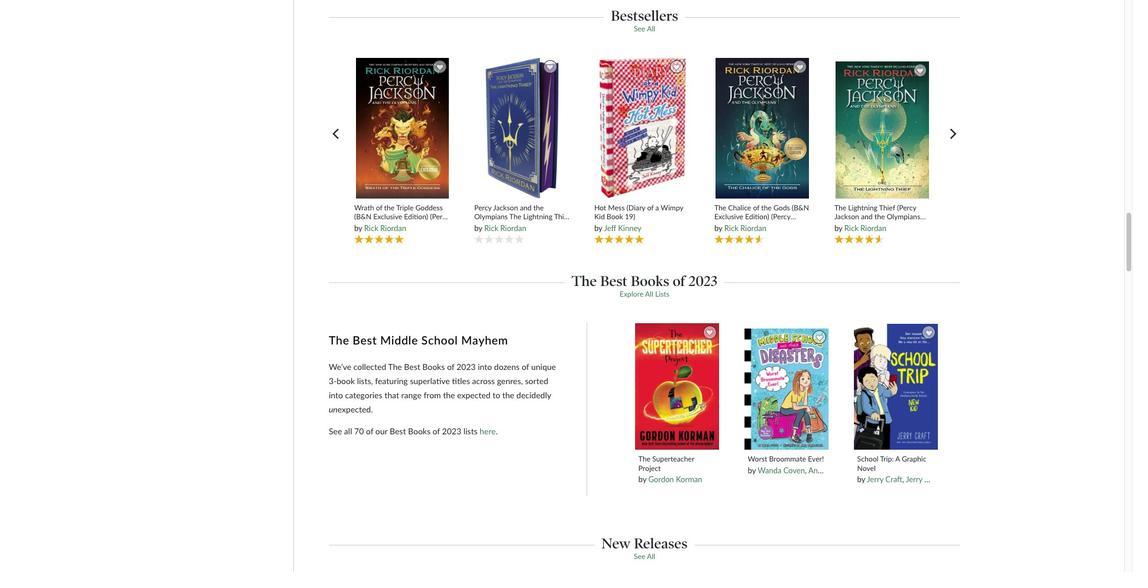 Task type: describe. For each thing, give the bounding box(es) containing it.
edition) for triple
[[404, 213, 428, 221]]

from
[[424, 390, 441, 400]]

by rick riordan for lightning
[[835, 223, 887, 233]]

wrath of the triple goddess (b&n exclusive edition) (percy jackson and the olympians)
[[354, 204, 450, 231]]

all inside bestsellers see all
[[647, 24, 655, 33]]

school inside the school trip: a graphic novel by jerry craft , jerry craft (illustrator)
[[858, 455, 879, 464]]

lists,
[[357, 376, 373, 386]]

(percy for wrath of the triple goddess (b&n exclusive edition) (percy jackson and the olympians)
[[430, 213, 450, 221]]

exclusive for chalice
[[715, 213, 744, 221]]

by inside hot mess (diary of a wimpy kid book 19) by jeff kinney
[[594, 223, 602, 233]]

here
[[480, 426, 496, 436]]

the chalice of the gods (b&n exclusive edition) (percy jackson and the olympians series #6)
[[715, 204, 809, 240]]

jerry craft link
[[867, 475, 903, 484]]

the superteacher project link
[[639, 455, 716, 473]]

2 craft from the left
[[925, 475, 942, 484]]

releases
[[634, 535, 688, 552]]

worst broommate ever! image
[[744, 328, 829, 451]]

and inside the lightning thief (percy jackson and the olympians series #1)
[[861, 213, 873, 221]]

hot mess (diary of a wimpy kid book 19) image
[[599, 57, 687, 199]]

19)
[[625, 213, 635, 221]]

books inside we've collected the best books of 2023 into dozens of unique 3-book lists, featuring superlative titles across genres, sorted into categories that range from the expected to the decidedly un expected.
[[423, 362, 445, 372]]

graphic
[[902, 455, 927, 464]]

the best books of 2023 explore all lists
[[572, 273, 717, 299]]

gordon korman link
[[649, 475, 703, 484]]

.
[[496, 426, 498, 436]]

the chalice of the gods (b&n exclusive edition) (percy jackson and the olympians series #6) link
[[715, 204, 811, 240]]

across
[[472, 376, 495, 386]]

olympians inside the chalice of the gods (b&n exclusive edition) (percy jackson and the olympians series #6)
[[767, 222, 800, 231]]

superlative
[[410, 376, 450, 386]]

see inside the new releases see all
[[634, 552, 646, 561]]

(b&n for the chalice of the gods (b&n exclusive edition) (percy jackson and the olympians series #6)
[[792, 204, 809, 212]]

worst
[[748, 455, 768, 464]]

superteacher
[[653, 455, 695, 464]]

jeff kinney link
[[604, 223, 642, 233]]

chalice
[[728, 204, 751, 212]]

jackson inside the percy jackson and the olympians the lightning thief deluxe collector's edition
[[493, 204, 518, 212]]

percy
[[474, 204, 492, 212]]

(diary
[[627, 204, 646, 212]]

rick for lightning
[[845, 223, 859, 233]]

riordan for of
[[741, 223, 767, 233]]

hot
[[594, 204, 606, 212]]

by inside the superteacher project by gordon korman
[[639, 475, 647, 484]]

explore
[[620, 290, 644, 299]]

jackson inside wrath of the triple goddess (b&n exclusive edition) (percy jackson and the olympians)
[[354, 222, 379, 231]]

and inside wrath of the triple goddess (b&n exclusive edition) (percy jackson and the olympians)
[[381, 222, 393, 231]]

the for books
[[572, 273, 597, 290]]

jeff
[[604, 223, 616, 233]]

2023 inside the best books of 2023 explore all lists
[[689, 273, 717, 290]]

kinney
[[618, 223, 642, 233]]

mess
[[608, 204, 625, 212]]

our
[[376, 426, 388, 436]]

#1)
[[855, 222, 866, 231]]

percy jackson and the olympians the lightning thief deluxe collector's edition
[[474, 204, 570, 231]]

of inside hot mess (diary of a wimpy kid book 19) by jeff kinney
[[647, 204, 654, 212]]

featuring
[[375, 376, 408, 386]]

by down wrath on the left
[[354, 223, 362, 233]]

dozens
[[494, 362, 520, 372]]

wrath
[[354, 204, 374, 212]]

, inside worst broommate ever! by wanda coven , anna abramskaya (illustrator)
[[805, 466, 807, 475]]

that
[[385, 390, 399, 400]]

the inside the percy jackson and the olympians the lightning thief deluxe collector's edition
[[510, 213, 522, 221]]

here link
[[480, 426, 496, 436]]

lightning inside the lightning thief (percy jackson and the olympians series #1)
[[849, 204, 878, 212]]

school trip: a graphic novel image
[[854, 323, 939, 451]]

lists
[[655, 290, 670, 299]]

project
[[639, 464, 661, 473]]

school trip: a graphic novel by jerry craft , jerry craft (illustrator)
[[858, 455, 980, 484]]

a
[[896, 455, 900, 464]]

triple
[[396, 204, 414, 212]]

riordan for thief
[[861, 223, 887, 233]]

expected
[[457, 390, 491, 400]]

0 vertical spatial into
[[478, 362, 492, 372]]

coven
[[784, 466, 805, 475]]

(percy for the chalice of the gods (b&n exclusive edition) (percy jackson and the olympians series #6)
[[771, 213, 791, 221]]

70
[[354, 426, 364, 436]]

#6)
[[735, 231, 746, 240]]

olympians)
[[407, 222, 442, 231]]

range
[[401, 390, 422, 400]]

goddess
[[416, 204, 443, 212]]

best inside we've collected the best books of 2023 into dozens of unique 3-book lists, featuring superlative titles across genres, sorted into categories that range from the expected to the decidedly un expected.
[[404, 362, 420, 372]]

broommate
[[769, 455, 806, 464]]

edition
[[534, 222, 556, 231]]

the lightning thief (percy jackson and the olympians series #1)
[[835, 204, 921, 231]]

, inside the school trip: a graphic novel by jerry craft , jerry craft (illustrator)
[[903, 475, 904, 484]]

by inside worst broommate ever! by wanda coven , anna abramskaya (illustrator)
[[748, 466, 756, 475]]

bestsellers
[[611, 7, 678, 24]]

(percy inside the lightning thief (percy jackson and the olympians series #1)
[[897, 204, 917, 212]]

lightning inside the percy jackson and the olympians the lightning thief deluxe collector's edition
[[523, 213, 553, 221]]

rick riordan link for jackson
[[484, 223, 527, 233]]

by down percy
[[474, 223, 482, 233]]

we've collected the best books of 2023 into dozens of unique 3-book lists, featuring superlative titles across genres, sorted into categories that range from the expected to the decidedly un expected.
[[329, 362, 556, 415]]

riordan for and
[[501, 223, 527, 233]]

olympians inside the percy jackson and the olympians the lightning thief deluxe collector's edition
[[474, 213, 508, 221]]

school trip: a graphic novel link
[[858, 455, 935, 473]]

worst broommate ever! link
[[748, 455, 825, 464]]

titles
[[452, 376, 470, 386]]

and inside the chalice of the gods (b&n exclusive edition) (percy jackson and the olympians series #6)
[[741, 222, 753, 231]]

see all 70 of our best books of 2023 lists here .
[[329, 426, 498, 436]]

genres,
[[497, 376, 523, 386]]

the for thief
[[835, 204, 847, 212]]

book
[[337, 376, 355, 386]]

1 craft from the left
[[886, 475, 903, 484]]

rick for of
[[364, 223, 378, 233]]

by left "#6)"
[[715, 223, 723, 233]]

percy jackson and the olympians the lightning thief deluxe collector's edition link
[[474, 204, 571, 231]]

all inside the new releases see all
[[647, 552, 655, 561]]

bestsellers see all
[[611, 7, 678, 33]]

new releases see all
[[602, 535, 688, 561]]

ever!
[[808, 455, 824, 464]]

we've
[[329, 362, 352, 372]]

korman
[[676, 475, 703, 484]]

the for middle
[[329, 334, 349, 347]]

jackson inside the lightning thief (percy jackson and the olympians series #1)
[[835, 213, 859, 221]]



Task type: vqa. For each thing, say whether or not it's contained in the screenshot.
the left Find
no



Task type: locate. For each thing, give the bounding box(es) containing it.
the
[[384, 204, 395, 212], [534, 204, 544, 212], [762, 204, 772, 212], [875, 213, 885, 221], [394, 222, 405, 231], [755, 222, 765, 231], [443, 390, 455, 400], [503, 390, 515, 400]]

exclusive inside wrath of the triple goddess (b&n exclusive edition) (percy jackson and the olympians)
[[373, 213, 402, 221]]

0 horizontal spatial ,
[[805, 466, 807, 475]]

hot mess (diary of a wimpy kid book 19) link
[[594, 204, 691, 222]]

, down school trip: a graphic novel link
[[903, 475, 904, 484]]

jerry
[[867, 475, 884, 484], [906, 475, 923, 484]]

0 horizontal spatial thief
[[554, 213, 570, 221]]

rick riordan link for of
[[364, 223, 406, 233]]

expected.
[[338, 404, 373, 415]]

1 vertical spatial into
[[329, 390, 343, 400]]

the inside the lightning thief (percy jackson and the olympians series #1)
[[835, 204, 847, 212]]

mayhem​
[[461, 334, 508, 347]]

1 vertical spatial all
[[645, 290, 654, 299]]

best up the collected
[[353, 334, 377, 347]]

collected
[[354, 362, 386, 372]]

worst broommate ever! by wanda coven , anna abramskaya (illustrator)
[[748, 455, 908, 475]]

series left "#6)"
[[715, 231, 734, 240]]

edition) up olympians)
[[404, 213, 428, 221]]

1 vertical spatial see all link
[[634, 552, 655, 561]]

2 edition) from the left
[[745, 213, 770, 221]]

school right middle
[[422, 334, 458, 347]]

wanda
[[758, 466, 782, 475]]

of inside wrath of the triple goddess (b&n exclusive edition) (percy jackson and the olympians)
[[376, 204, 382, 212]]

collector's
[[498, 222, 532, 231]]

and up "#6)"
[[741, 222, 753, 231]]

the superteacher project by gordon korman
[[639, 455, 703, 484]]

2 vertical spatial all
[[647, 552, 655, 561]]

3 riordan from the left
[[741, 223, 767, 233]]

see all link down "releases"
[[634, 552, 655, 561]]

2 vertical spatial see
[[634, 552, 646, 561]]

all inside the best books of 2023 explore all lists
[[645, 290, 654, 299]]

the chalice of the gods (b&n exclusive edition) (percy jackson and the olympians series #6) image
[[715, 57, 810, 199]]

thief inside the percy jackson and the olympians the lightning thief deluxe collector's edition
[[554, 213, 570, 221]]

riordan for the
[[380, 223, 406, 233]]

2023
[[689, 273, 717, 290], [457, 362, 476, 372], [442, 426, 461, 436]]

0 horizontal spatial into
[[329, 390, 343, 400]]

2 jerry from the left
[[906, 475, 923, 484]]

series inside the lightning thief (percy jackson and the olympians series #1)
[[835, 222, 854, 231]]

2 exclusive from the left
[[715, 213, 744, 221]]

best up superlative
[[404, 362, 420, 372]]

(b&n inside the chalice of the gods (b&n exclusive edition) (percy jackson and the olympians series #6)
[[792, 204, 809, 212]]

by left #1)
[[835, 223, 843, 233]]

(b&n for wrath of the triple goddess (b&n exclusive edition) (percy jackson and the olympians)
[[354, 213, 372, 221]]

gordon
[[649, 475, 674, 484]]

and inside the percy jackson and the olympians the lightning thief deluxe collector's edition
[[520, 204, 532, 212]]

lists
[[464, 426, 478, 436]]

1 horizontal spatial craft
[[925, 475, 942, 484]]

all down bestsellers on the top
[[647, 24, 655, 33]]

exclusive down triple
[[373, 213, 402, 221]]

explore all lists link
[[620, 290, 670, 299]]

see
[[634, 24, 646, 33], [329, 426, 342, 436], [634, 552, 646, 561]]

1 vertical spatial see
[[329, 426, 342, 436]]

rick for chalice
[[725, 223, 739, 233]]

see down bestsellers on the top
[[634, 24, 646, 33]]

kid
[[594, 213, 605, 221]]

by rick riordan for jackson
[[474, 223, 527, 233]]

0 horizontal spatial olympians
[[474, 213, 508, 221]]

the lightning thief (percy jackson and the olympians series #1) image
[[835, 61, 930, 199]]

rick riordan link for chalice
[[725, 223, 767, 233]]

craft down school trip: a graphic novel link
[[886, 475, 903, 484]]

2023 inside we've collected the best books of 2023 into dozens of unique 3-book lists, featuring superlative titles across genres, sorted into categories that range from the expected to the decidedly un expected.
[[457, 362, 476, 372]]

1 horizontal spatial ,
[[903, 475, 904, 484]]

the inside we've collected the best books of 2023 into dozens of unique 3-book lists, featuring superlative titles across genres, sorted into categories that range from the expected to the decidedly un expected.
[[388, 362, 402, 372]]

hot mess (diary of a wimpy kid book 19) by jeff kinney
[[594, 204, 684, 233]]

middle
[[380, 334, 418, 347]]

edition) inside wrath of the triple goddess (b&n exclusive edition) (percy jackson and the olympians)
[[404, 213, 428, 221]]

the best middle school mayhem​
[[329, 334, 508, 347]]

0 vertical spatial school
[[422, 334, 458, 347]]

2 riordan from the left
[[501, 223, 527, 233]]

school up novel
[[858, 455, 879, 464]]

jackson up #1)
[[835, 213, 859, 221]]

4 rick from the left
[[845, 223, 859, 233]]

see down "releases"
[[634, 552, 646, 561]]

into up across
[[478, 362, 492, 372]]

rick riordan link for lightning
[[845, 223, 887, 233]]

1 horizontal spatial series
[[835, 222, 854, 231]]

all down "releases"
[[647, 552, 655, 561]]

all left lists
[[645, 290, 654, 299]]

2 rick riordan link from the left
[[484, 223, 527, 233]]

, left anna
[[805, 466, 807, 475]]

see all link for see
[[634, 24, 655, 33]]

see all link down bestsellers on the top
[[634, 24, 655, 33]]

trip:
[[880, 455, 894, 464]]

1 horizontal spatial thief
[[879, 204, 895, 212]]

0 horizontal spatial (b&n
[[354, 213, 372, 221]]

0 horizontal spatial (illustrator)
[[871, 466, 908, 475]]

by
[[354, 223, 362, 233], [474, 223, 482, 233], [594, 223, 602, 233], [715, 223, 723, 233], [835, 223, 843, 233], [748, 466, 756, 475], [639, 475, 647, 484], [858, 475, 866, 484]]

gods
[[774, 204, 790, 212]]

0 vertical spatial all
[[647, 24, 655, 33]]

into up un
[[329, 390, 343, 400]]

jackson
[[493, 204, 518, 212], [835, 213, 859, 221], [354, 222, 379, 231], [715, 222, 739, 231]]

0 horizontal spatial edition)
[[404, 213, 428, 221]]

book
[[607, 213, 623, 221]]

by down project
[[639, 475, 647, 484]]

2 horizontal spatial (percy
[[897, 204, 917, 212]]

olympians
[[474, 213, 508, 221], [887, 213, 921, 221], [767, 222, 800, 231]]

best
[[600, 273, 628, 290], [353, 334, 377, 347], [404, 362, 420, 372], [390, 426, 406, 436]]

all
[[344, 426, 352, 436]]

0 vertical spatial books
[[631, 273, 669, 290]]

(percy inside the chalice of the gods (b&n exclusive edition) (percy jackson and the olympians series #6)
[[771, 213, 791, 221]]

edition) inside the chalice of the gods (b&n exclusive edition) (percy jackson and the olympians series #6)
[[745, 213, 770, 221]]

0 vertical spatial see
[[634, 24, 646, 33]]

edition) for the
[[745, 213, 770, 221]]

see inside bestsellers see all
[[634, 24, 646, 33]]

(illustrator)
[[871, 466, 908, 475], [944, 475, 980, 484]]

by down kid
[[594, 223, 602, 233]]

novel
[[858, 464, 876, 473]]

decidedly
[[517, 390, 551, 400]]

thief inside the lightning thief (percy jackson and the olympians series #1)
[[879, 204, 895, 212]]

2 rick from the left
[[484, 223, 499, 233]]

3 rick riordan link from the left
[[725, 223, 767, 233]]

abramskaya
[[828, 466, 869, 475]]

series inside the chalice of the gods (b&n exclusive edition) (percy jackson and the olympians series #6)
[[715, 231, 734, 240]]

1 vertical spatial books
[[423, 362, 445, 372]]

see all link for releases
[[634, 552, 655, 561]]

school
[[422, 334, 458, 347], [858, 455, 879, 464]]

1 exclusive from the left
[[373, 213, 402, 221]]

craft down graphic
[[925, 475, 942, 484]]

(b&n down wrath on the left
[[354, 213, 372, 221]]

of inside the chalice of the gods (b&n exclusive edition) (percy jackson and the olympians series #6)
[[753, 204, 760, 212]]

the lightning thief (percy jackson and the olympians series #1) link
[[835, 204, 931, 231]]

exclusive
[[373, 213, 402, 221], [715, 213, 744, 221]]

the for project
[[639, 455, 651, 464]]

new
[[602, 535, 631, 552]]

best up explore
[[600, 273, 628, 290]]

1 vertical spatial 2023
[[457, 362, 476, 372]]

jerry craft (illustrator) link
[[906, 475, 980, 484]]

(b&n right gods
[[792, 204, 809, 212]]

books down range
[[408, 426, 431, 436]]

1 horizontal spatial olympians
[[767, 222, 800, 231]]

deluxe
[[474, 222, 497, 231]]

jackson up "#6)"
[[715, 222, 739, 231]]

anna abramskaya (illustrator) link
[[809, 466, 908, 475]]

0 horizontal spatial lightning
[[523, 213, 553, 221]]

2 see all link from the top
[[634, 552, 655, 561]]

rick for jackson
[[484, 223, 499, 233]]

and up collector's
[[520, 204, 532, 212]]

un
[[329, 404, 338, 415]]

1 horizontal spatial lightning
[[849, 204, 878, 212]]

1 by rick riordan from the left
[[354, 223, 406, 233]]

the inside the lightning thief (percy jackson and the olympians series #1)
[[875, 213, 885, 221]]

1 horizontal spatial school
[[858, 455, 879, 464]]

1 horizontal spatial exclusive
[[715, 213, 744, 221]]

(illustrator) inside the school trip: a graphic novel by jerry craft , jerry craft (illustrator)
[[944, 475, 980, 484]]

sorted
[[525, 376, 548, 386]]

books inside the best books of 2023 explore all lists
[[631, 273, 669, 290]]

and left olympians)
[[381, 222, 393, 231]]

jackson inside the chalice of the gods (b&n exclusive edition) (percy jackson and the olympians series #6)
[[715, 222, 739, 231]]

4 rick riordan link from the left
[[845, 223, 887, 233]]

best inside the best books of 2023 explore all lists
[[600, 273, 628, 290]]

anna
[[809, 466, 826, 475]]

1 riordan from the left
[[380, 223, 406, 233]]

1 horizontal spatial jerry
[[906, 475, 923, 484]]

the superteacher project image
[[635, 323, 720, 451]]

see all link
[[634, 24, 655, 33], [634, 552, 655, 561]]

wanda coven link
[[758, 466, 805, 475]]

and up #1)
[[861, 213, 873, 221]]

exclusive inside the chalice of the gods (b&n exclusive edition) (percy jackson and the olympians series #6)
[[715, 213, 744, 221]]

1 horizontal spatial into
[[478, 362, 492, 372]]

0 horizontal spatial jerry
[[867, 475, 884, 484]]

all
[[647, 24, 655, 33], [645, 290, 654, 299], [647, 552, 655, 561]]

3 by rick riordan from the left
[[715, 223, 767, 233]]

by rick riordan for of
[[354, 223, 406, 233]]

by rick riordan
[[354, 223, 406, 233], [474, 223, 527, 233], [715, 223, 767, 233], [835, 223, 887, 233]]

unique
[[531, 362, 556, 372]]

4 riordan from the left
[[861, 223, 887, 233]]

by rick riordan for chalice
[[715, 223, 767, 233]]

0 vertical spatial 2023
[[689, 273, 717, 290]]

2 by rick riordan from the left
[[474, 223, 527, 233]]

0 horizontal spatial exclusive
[[373, 213, 402, 221]]

lightning up #1)
[[849, 204, 878, 212]]

(b&n
[[792, 204, 809, 212], [354, 213, 372, 221]]

0 horizontal spatial craft
[[886, 475, 903, 484]]

and
[[520, 204, 532, 212], [861, 213, 873, 221], [381, 222, 393, 231], [741, 222, 753, 231]]

exclusive for of
[[373, 213, 402, 221]]

wrath of the triple goddess (b&n exclusive edition) (percy jackson and the olympians) link
[[354, 204, 451, 231]]

olympians inside the lightning thief (percy jackson and the olympians series #1)
[[887, 213, 921, 221]]

jerry down novel
[[867, 475, 884, 484]]

rick
[[364, 223, 378, 233], [484, 223, 499, 233], [725, 223, 739, 233], [845, 223, 859, 233]]

jackson up collector's
[[493, 204, 518, 212]]

(b&n inside wrath of the triple goddess (b&n exclusive edition) (percy jackson and the olympians)
[[354, 213, 372, 221]]

1 vertical spatial school
[[858, 455, 879, 464]]

lightning up edition
[[523, 213, 553, 221]]

of inside the best books of 2023 explore all lists
[[673, 273, 685, 290]]

series left #1)
[[835, 222, 854, 231]]

0 horizontal spatial series
[[715, 231, 734, 240]]

(percy inside wrath of the triple goddess (b&n exclusive edition) (percy jackson and the olympians)
[[430, 213, 450, 221]]

3 rick from the left
[[725, 223, 739, 233]]

books up explore all lists link
[[631, 273, 669, 290]]

wrath of the triple goddess (b&n exclusive edition) (percy jackson and the olympians) image
[[355, 57, 450, 199]]

jackson down wrath on the left
[[354, 222, 379, 231]]

by down novel
[[858, 475, 866, 484]]

1 horizontal spatial (b&n
[[792, 204, 809, 212]]

2 vertical spatial 2023
[[442, 426, 461, 436]]

the inside the best books of 2023 explore all lists
[[572, 273, 597, 290]]

1 horizontal spatial (illustrator)
[[944, 475, 980, 484]]

(percy
[[897, 204, 917, 212], [430, 213, 450, 221], [771, 213, 791, 221]]

1 jerry from the left
[[867, 475, 884, 484]]

3-
[[329, 376, 337, 386]]

2 horizontal spatial olympians
[[887, 213, 921, 221]]

wimpy
[[661, 204, 684, 212]]

edition) down the chalice
[[745, 213, 770, 221]]

categories
[[345, 390, 382, 400]]

1 rick from the left
[[364, 223, 378, 233]]

to
[[493, 390, 500, 400]]

rick riordan link
[[364, 223, 406, 233], [484, 223, 527, 233], [725, 223, 767, 233], [845, 223, 887, 233]]

2 vertical spatial books
[[408, 426, 431, 436]]

0 horizontal spatial school
[[422, 334, 458, 347]]

1 edition) from the left
[[404, 213, 428, 221]]

by down worst
[[748, 466, 756, 475]]

jerry down graphic
[[906, 475, 923, 484]]

series
[[835, 222, 854, 231], [715, 231, 734, 240]]

4 by rick riordan from the left
[[835, 223, 887, 233]]

by inside the school trip: a graphic novel by jerry craft , jerry craft (illustrator)
[[858, 475, 866, 484]]

1 rick riordan link from the left
[[364, 223, 406, 233]]

1 see all link from the top
[[634, 24, 655, 33]]

1 horizontal spatial edition)
[[745, 213, 770, 221]]

best right our at the left bottom of page
[[390, 426, 406, 436]]

the inside the chalice of the gods (b&n exclusive edition) (percy jackson and the olympians series #6)
[[715, 204, 727, 212]]

exclusive down the chalice
[[715, 213, 744, 221]]

the inside the superteacher project by gordon korman
[[639, 455, 651, 464]]

1 horizontal spatial (percy
[[771, 213, 791, 221]]

the for of
[[715, 204, 727, 212]]

0 horizontal spatial (percy
[[430, 213, 450, 221]]

0 vertical spatial see all link
[[634, 24, 655, 33]]

percy jackson and the olympians the lightning thief deluxe collector's edition image
[[485, 57, 560, 199]]

(illustrator) inside worst broommate ever! by wanda coven , anna abramskaya (illustrator)
[[871, 466, 908, 475]]

see left "all"
[[329, 426, 342, 436]]

books up superlative
[[423, 362, 445, 372]]

the inside the percy jackson and the olympians the lightning thief deluxe collector's edition
[[534, 204, 544, 212]]

a
[[656, 204, 659, 212]]



